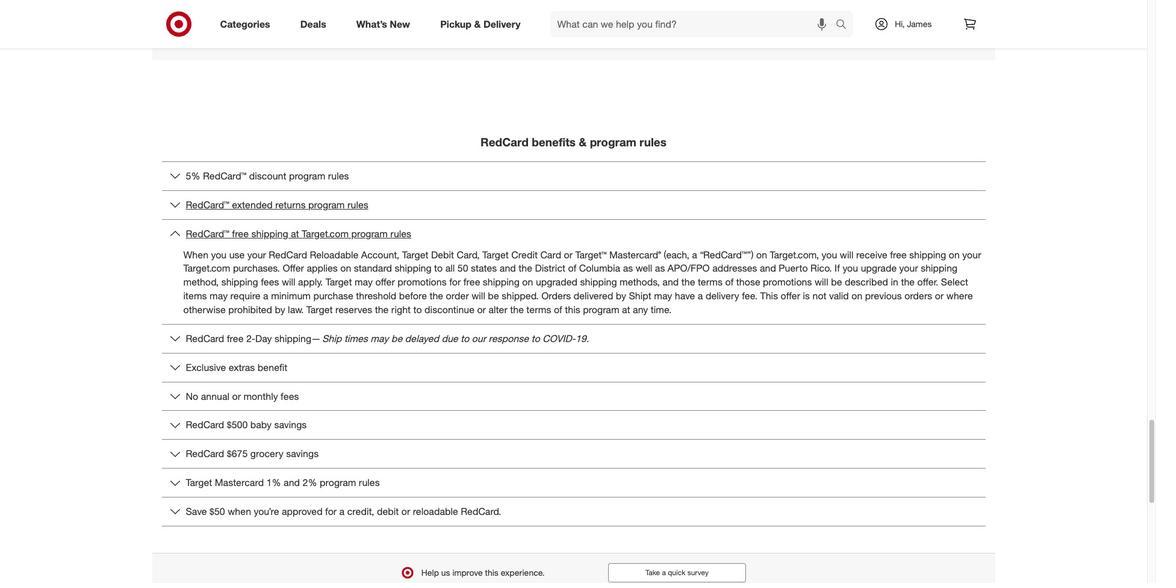 Task type: locate. For each thing, give the bounding box(es) containing it.
a right take
[[662, 568, 666, 577]]

and inside 'dropdown button'
[[284, 477, 300, 489]]

a up apo/fpo at the top of page
[[693, 249, 698, 261]]

& right pickup
[[475, 18, 481, 30]]

0 horizontal spatial fees
[[261, 276, 279, 288]]

grocery
[[251, 448, 284, 460]]

on up select
[[950, 249, 960, 261]]

for inside save $50 when you're approved for a credit, debit or reloadable redcard. dropdown button
[[325, 506, 337, 518]]

program
[[590, 135, 637, 149], [289, 170, 326, 182], [309, 199, 345, 211], [352, 228, 388, 240], [583, 304, 620, 316], [320, 477, 356, 489]]

1 horizontal spatial fees
[[281, 390, 299, 402]]

covid-
[[543, 333, 576, 345]]

and
[[500, 262, 516, 274], [760, 262, 777, 274], [663, 276, 679, 288], [284, 477, 300, 489]]

target.com up method,
[[183, 262, 230, 274]]

on down described
[[852, 290, 863, 302]]

orders
[[542, 290, 571, 302]]

by left the law.
[[275, 304, 285, 316]]

delivered
[[574, 290, 614, 302]]

as down mastercard®
[[623, 262, 633, 274]]

for up order
[[450, 276, 461, 288]]

2-
[[246, 333, 256, 345]]

redcard down redcard™ free shipping at target.com program rules at the top left of page
[[269, 249, 307, 261]]

take a quick survey
[[646, 568, 709, 577]]

terms down orders
[[527, 304, 552, 316]]

save
[[186, 506, 207, 518]]

mastercard®
[[610, 249, 661, 261]]

2 vertical spatial of
[[554, 304, 563, 316]]

you right if
[[843, 262, 859, 274]]

rules inside redcard™ extended returns program rules dropdown button
[[348, 199, 369, 211]]

program inside when you use your redcard reloadable account, target debit card, target credit card or target™ mastercard® (each, a "redcard™") on target.com, you will receive free shipping on your target.com purchases. offer applies on standard shipping to all 50 states and the district of columbia as well as apo/fpo addresses and puerto rico. if you upgrade your shipping method, shipping fees will apply. target may offer promotions for free shipping on upgraded shipping methods, and the terms of those promotions will be described in the offer. select items may require a minimum purchase threshold before the order will be shipped. orders delivered by shipt may have a delivery fee. this offer is not valid on previous orders or where otherwise prohibited by law. target reserves the right to discontinue or alter the terms of this program at any time.
[[583, 304, 620, 316]]

0 horizontal spatial of
[[554, 304, 563, 316]]

0 vertical spatial at
[[291, 228, 299, 240]]

fees inside when you use your redcard reloadable account, target debit card, target credit card or target™ mastercard® (each, a "redcard™") on target.com, you will receive free shipping on your target.com purchases. offer applies on standard shipping to all 50 states and the district of columbia as well as apo/fpo addresses and puerto rico. if you upgrade your shipping method, shipping fees will apply. target may offer promotions for free shipping on upgraded shipping methods, and the terms of those promotions will be described in the offer. select items may require a minimum purchase threshold before the order will be shipped. orders delivered by shipt may have a delivery fee. this offer is not valid on previous orders or where otherwise prohibited by law. target reserves the right to discontinue or alter the terms of this program at any time.
[[261, 276, 279, 288]]

offer up threshold
[[376, 276, 395, 288]]

no annual or monthly fees button
[[162, 382, 986, 411]]

this inside when you use your redcard reloadable account, target debit card, target credit card or target™ mastercard® (each, a "redcard™") on target.com, you will receive free shipping on your target.com purchases. offer applies on standard shipping to all 50 states and the district of columbia as well as apo/fpo addresses and puerto rico. if you upgrade your shipping method, shipping fees will apply. target may offer promotions for free shipping on upgraded shipping methods, and the terms of those promotions will be described in the offer. select items may require a minimum purchase threshold before the order will be shipped. orders delivered by shipt may have a delivery fee. this offer is not valid on previous orders or where otherwise prohibited by law. target reserves the right to discontinue or alter the terms of this program at any time.
[[565, 304, 581, 316]]

1 vertical spatial savings
[[286, 448, 319, 460]]

0 horizontal spatial offer
[[376, 276, 395, 288]]

or left "alter"
[[477, 304, 486, 316]]

redcard inside when you use your redcard reloadable account, target debit card, target credit card or target™ mastercard® (each, a "redcard™") on target.com, you will receive free shipping on your target.com purchases. offer applies on standard shipping to all 50 states and the district of columbia as well as apo/fpo addresses and puerto rico. if you upgrade your shipping method, shipping fees will apply. target may offer promotions for free shipping on upgraded shipping methods, and the terms of those promotions will be described in the offer. select items may require a minimum purchase threshold before the order will be shipped. orders delivered by shipt may have a delivery fee. this offer is not valid on previous orders or where otherwise prohibited by law. target reserves the right to discontinue or alter the terms of this program at any time.
[[269, 249, 307, 261]]

0 vertical spatial &
[[475, 18, 481, 30]]

1 horizontal spatial offer
[[781, 290, 801, 302]]

0 horizontal spatial at
[[291, 228, 299, 240]]

1 horizontal spatial you
[[822, 249, 838, 261]]

you left use
[[211, 249, 227, 261]]

2 as from the left
[[655, 262, 665, 274]]

may up time.
[[655, 290, 673, 302]]

rules for 5% redcard™ discount program rules
[[328, 170, 349, 182]]

1 horizontal spatial as
[[655, 262, 665, 274]]

0 vertical spatial this
[[565, 304, 581, 316]]

hi, james
[[896, 19, 932, 29]]

1 horizontal spatial this
[[565, 304, 581, 316]]

promotions up before
[[398, 276, 447, 288]]

will down rico.
[[815, 276, 829, 288]]

program inside 'dropdown button'
[[320, 477, 356, 489]]

rules inside target mastercard 1% and 2% program rules 'dropdown button'
[[359, 477, 380, 489]]

the right in
[[902, 276, 915, 288]]

states
[[471, 262, 497, 274]]

1 horizontal spatial promotions
[[764, 276, 813, 288]]

redcard™ inside "dropdown button"
[[186, 228, 230, 240]]

quick
[[668, 568, 686, 577]]

1 vertical spatial redcard™
[[186, 199, 230, 211]]

pickup
[[441, 18, 472, 30]]

due
[[442, 333, 458, 345]]

rules for redcard™ extended returns program rules
[[348, 199, 369, 211]]

apo/fpo
[[668, 262, 710, 274]]

savings up 2%
[[286, 448, 319, 460]]

What can we help you find? suggestions appear below search field
[[550, 11, 840, 37]]

a
[[693, 249, 698, 261], [263, 290, 269, 302], [698, 290, 703, 302], [340, 506, 345, 518], [662, 568, 666, 577]]

you
[[211, 249, 227, 261], [822, 249, 838, 261], [843, 262, 859, 274]]

& right benefits
[[579, 135, 587, 149]]

offer left is
[[781, 290, 801, 302]]

savings
[[274, 419, 307, 431], [286, 448, 319, 460]]

debit
[[431, 249, 454, 261]]

terms up delivery
[[698, 276, 723, 288]]

or right card
[[564, 249, 573, 261]]

response
[[489, 333, 529, 345]]

5% redcard™ discount program rules button
[[162, 162, 986, 190]]

when
[[228, 506, 251, 518]]

program up returns
[[289, 170, 326, 182]]

redcard™ for free
[[186, 228, 230, 240]]

will
[[840, 249, 854, 261], [282, 276, 296, 288], [815, 276, 829, 288], [472, 290, 486, 302]]

0 horizontal spatial offer
[[283, 262, 304, 274]]

when you use your redcard reloadable account, target debit card, target credit card or target™ mastercard® (each, a "redcard™") on target.com, you will receive free shipping on your target.com purchases. offer applies on standard shipping to all 50 states and the district of columbia as well as apo/fpo addresses and puerto rico. if you upgrade your shipping method, shipping fees will apply. target may offer promotions for free shipping on upgraded shipping methods, and the terms of those promotions will be described in the offer. select items may require a minimum purchase threshold before the order will be shipped. orders delivered by shipt may have a delivery fee. this offer is not valid on previous orders or where otherwise prohibited by law. target reserves the right to discontinue or alter the terms of this program at any time.
[[183, 249, 982, 316]]

apply.
[[298, 276, 323, 288]]

1 horizontal spatial be
[[488, 290, 499, 302]]

free up use
[[232, 228, 249, 240]]

1 as from the left
[[623, 262, 633, 274]]

1 vertical spatial offer
[[283, 262, 304, 274]]

your up select
[[963, 249, 982, 261]]

redcard for free
[[186, 333, 224, 345]]

0 horizontal spatial as
[[623, 262, 633, 274]]

redcard™ down 5% on the left of page
[[186, 199, 230, 211]]

redcard up exclusive
[[186, 333, 224, 345]]

be left delayed
[[391, 333, 403, 345]]

redcard™ up when
[[186, 228, 230, 240]]

promotions down puerto
[[764, 276, 813, 288]]

0 horizontal spatial this
[[485, 567, 499, 578]]

as right the well
[[655, 262, 665, 274]]

0 vertical spatial for
[[450, 276, 461, 288]]

1 vertical spatial for
[[325, 506, 337, 518]]

standard
[[354, 262, 392, 274]]

1 vertical spatial terms
[[527, 304, 552, 316]]

rules inside redcard™ free shipping at target.com program rules "dropdown button"
[[391, 228, 412, 240]]

—
[[312, 333, 320, 345]]

2 horizontal spatial be
[[832, 276, 843, 288]]

what's new link
[[346, 11, 426, 37]]

of up upgraded at the top
[[568, 262, 577, 274]]

all
[[446, 262, 455, 274]]

this down orders
[[565, 304, 581, 316]]

redcard left benefits
[[481, 135, 529, 149]]

for right 'approved'
[[325, 506, 337, 518]]

of down addresses
[[726, 276, 734, 288]]

1 vertical spatial of
[[726, 276, 734, 288]]

your up "offer."
[[900, 262, 919, 274]]

card,
[[457, 249, 480, 261]]

offer inside when you use your redcard reloadable account, target debit card, target credit card or target™ mastercard® (each, a "redcard™") on target.com, you will receive free shipping on your target.com purchases. offer applies on standard shipping to all 50 states and the district of columbia as well as apo/fpo addresses and puerto rico. if you upgrade your shipping method, shipping fees will apply. target may offer promotions for free shipping on upgraded shipping methods, and the terms of those promotions will be described in the offer. select items may require a minimum purchase threshold before the order will be shipped. orders delivered by shipt may have a delivery fee. this offer is not valid on previous orders or where otherwise prohibited by law. target reserves the right to discontinue or alter the terms of this program at any time.
[[283, 262, 304, 274]]

1 horizontal spatial &
[[579, 135, 587, 149]]

program up account, at the top of page
[[352, 228, 388, 240]]

redcard for $500
[[186, 419, 224, 431]]

redcard™ right 5% on the left of page
[[203, 170, 247, 182]]

at inside when you use your redcard reloadable account, target debit card, target credit card or target™ mastercard® (each, a "redcard™") on target.com, you will receive free shipping on your target.com purchases. offer applies on standard shipping to all 50 states and the district of columbia as well as apo/fpo addresses and puerto rico. if you upgrade your shipping method, shipping fees will apply. target may offer promotions for free shipping on upgraded shipping methods, and the terms of those promotions will be described in the offer. select items may require a minimum purchase threshold before the order will be shipped. orders delivered by shipt may have a delivery fee. this offer is not valid on previous orders or where otherwise prohibited by law. target reserves the right to discontinue or alter the terms of this program at any time.
[[622, 304, 631, 316]]

offer
[[376, 276, 395, 288], [781, 290, 801, 302]]

you're
[[254, 506, 279, 518]]

0 horizontal spatial target.com
[[183, 262, 230, 274]]

program right returns
[[309, 199, 345, 211]]

shipping
[[252, 228, 288, 240], [910, 249, 947, 261], [395, 262, 432, 274], [921, 262, 958, 274], [222, 276, 258, 288], [483, 276, 520, 288], [581, 276, 617, 288], [275, 333, 312, 345]]

0 vertical spatial fees
[[261, 276, 279, 288]]

alter
[[489, 304, 508, 316]]

0 horizontal spatial by
[[275, 304, 285, 316]]

0 horizontal spatial &
[[475, 18, 481, 30]]

any
[[633, 304, 649, 316]]

0 vertical spatial offer
[[321, 28, 337, 37]]

1 horizontal spatial by
[[616, 290, 627, 302]]

program inside "dropdown button"
[[352, 228, 388, 240]]

deals
[[301, 18, 326, 30]]

1 horizontal spatial target.com
[[302, 228, 349, 240]]

redcard™ extended returns program rules
[[186, 199, 369, 211]]

target.com up reloadable
[[302, 228, 349, 240]]

savings right baby at left bottom
[[274, 419, 307, 431]]

your up purchases.
[[248, 249, 266, 261]]

1 horizontal spatial at
[[622, 304, 631, 316]]

target.com
[[302, 228, 349, 240], [183, 262, 230, 274]]

1 vertical spatial fees
[[281, 390, 299, 402]]

fees right 'monthly'
[[281, 390, 299, 402]]

1 vertical spatial target.com
[[183, 262, 230, 274]]

redcard left $675
[[186, 448, 224, 460]]

of down orders
[[554, 304, 563, 316]]

0 horizontal spatial for
[[325, 506, 337, 518]]

0 horizontal spatial be
[[391, 333, 403, 345]]

19.
[[576, 333, 589, 345]]

what's new
[[357, 18, 410, 30]]

in
[[892, 276, 899, 288]]

the down shipped.
[[510, 304, 524, 316]]

upgraded
[[536, 276, 578, 288]]

this right improve
[[485, 567, 499, 578]]

2 horizontal spatial of
[[726, 276, 734, 288]]

1 horizontal spatial terms
[[698, 276, 723, 288]]

and right 1%
[[284, 477, 300, 489]]

upgrade
[[861, 262, 897, 274]]

target mastercard 1% and 2% program rules
[[186, 477, 380, 489]]

approved
[[282, 506, 323, 518]]

rico.
[[811, 262, 833, 274]]

program down delivered
[[583, 304, 620, 316]]

at down returns
[[291, 228, 299, 240]]

1 horizontal spatial for
[[450, 276, 461, 288]]

district
[[535, 262, 566, 274]]

redcard free 2-day shipping — ship times may be delayed due to our response to covid-19.
[[186, 333, 589, 345]]

target up save
[[186, 477, 212, 489]]

shipping inside "dropdown button"
[[252, 228, 288, 240]]

redcard down annual in the left bottom of the page
[[186, 419, 224, 431]]

items
[[183, 290, 207, 302]]

promotions
[[398, 276, 447, 288], [764, 276, 813, 288]]

times
[[344, 333, 368, 345]]

0 vertical spatial target.com
[[302, 228, 349, 240]]

to left 'all'
[[434, 262, 443, 274]]

fees inside dropdown button
[[281, 390, 299, 402]]

debit
[[377, 506, 399, 518]]

program right 2%
[[320, 477, 356, 489]]

1 vertical spatial at
[[622, 304, 631, 316]]

help us improve this experience.
[[422, 567, 545, 578]]

at left any
[[622, 304, 631, 316]]

the down apo/fpo at the top of page
[[682, 276, 696, 288]]

0 vertical spatial terms
[[698, 276, 723, 288]]

1 promotions from the left
[[398, 276, 447, 288]]

target™
[[576, 249, 607, 261]]

fees
[[261, 276, 279, 288], [281, 390, 299, 402]]

purchases.
[[233, 262, 280, 274]]

rules inside 5% redcard™ discount program rules dropdown button
[[328, 170, 349, 182]]

delivery
[[706, 290, 740, 302]]

previous
[[866, 290, 903, 302]]

the
[[519, 262, 533, 274], [682, 276, 696, 288], [902, 276, 915, 288], [430, 290, 444, 302], [375, 304, 389, 316], [510, 304, 524, 316]]

2 vertical spatial redcard™
[[186, 228, 230, 240]]

time.
[[651, 304, 672, 316]]

redcard™ for extended
[[186, 199, 230, 211]]

a left credit,
[[340, 506, 345, 518]]

valid
[[830, 290, 850, 302]]

credit
[[512, 249, 538, 261]]

the down credit
[[519, 262, 533, 274]]

james
[[908, 19, 932, 29]]

0 horizontal spatial your
[[248, 249, 266, 261]]

order
[[446, 290, 469, 302]]

deals link
[[290, 11, 342, 37]]

benefit
[[258, 361, 288, 373]]

be up "alter"
[[488, 290, 499, 302]]

1 vertical spatial &
[[579, 135, 587, 149]]

day
[[256, 333, 272, 345]]

described
[[845, 276, 889, 288]]

will up if
[[840, 249, 854, 261]]

well
[[636, 262, 653, 274]]

0 vertical spatial savings
[[274, 419, 307, 431]]

target inside 'dropdown button'
[[186, 477, 212, 489]]

0 vertical spatial be
[[832, 276, 843, 288]]

have
[[675, 290, 696, 302]]

may down standard
[[355, 276, 373, 288]]

1 vertical spatial this
[[485, 567, 499, 578]]

our
[[472, 333, 486, 345]]

or
[[564, 249, 573, 261], [936, 290, 944, 302], [477, 304, 486, 316], [232, 390, 241, 402], [402, 506, 410, 518]]

2 horizontal spatial your
[[963, 249, 982, 261]]

by left shipt
[[616, 290, 627, 302]]

0 horizontal spatial promotions
[[398, 276, 447, 288]]

be down if
[[832, 276, 843, 288]]

offer up apply.
[[283, 262, 304, 274]]

will up minimum
[[282, 276, 296, 288]]

offer left details at top
[[321, 28, 337, 37]]

you up if
[[822, 249, 838, 261]]

fees down purchases.
[[261, 276, 279, 288]]

1 horizontal spatial of
[[568, 262, 577, 274]]



Task type: vqa. For each thing, say whether or not it's contained in the screenshot.
Alive
no



Task type: describe. For each thing, give the bounding box(es) containing it.
annual
[[201, 390, 230, 402]]

before
[[399, 290, 427, 302]]

purchase
[[314, 290, 354, 302]]

1 vertical spatial be
[[488, 290, 499, 302]]

target down purchase
[[307, 304, 333, 316]]

card
[[541, 249, 562, 261]]

a right 'require'
[[263, 290, 269, 302]]

categories link
[[210, 11, 285, 37]]

target.com inside when you use your redcard reloadable account, target debit card, target credit card or target™ mastercard® (each, a "redcard™") on target.com, you will receive free shipping on your target.com purchases. offer applies on standard shipping to all 50 states and the district of columbia as well as apo/fpo addresses and puerto rico. if you upgrade your shipping method, shipping fees will apply. target may offer promotions for free shipping on upgraded shipping methods, and the terms of those promotions will be described in the offer. select items may require a minimum purchase threshold before the order will be shipped. orders delivered by shipt may have a delivery fee. this offer is not valid on previous orders or where otherwise prohibited by law. target reserves the right to discontinue or alter the terms of this program at any time.
[[183, 262, 230, 274]]

2%
[[303, 477, 317, 489]]

rules for redcard benefits & program rules
[[640, 135, 667, 149]]

no
[[186, 390, 198, 402]]

require
[[231, 290, 261, 302]]

search
[[831, 19, 860, 31]]

reserves
[[336, 304, 373, 316]]

to left covid- at the left bottom of the page
[[532, 333, 540, 345]]

savings for redcard $675 grocery savings
[[286, 448, 319, 460]]

free up "upgrade"
[[891, 249, 907, 261]]

0 horizontal spatial terms
[[527, 304, 552, 316]]

or right annual in the left bottom of the page
[[232, 390, 241, 402]]

for inside when you use your redcard reloadable account, target debit card, target credit card or target™ mastercard® (each, a "redcard™") on target.com, you will receive free shipping on your target.com purchases. offer applies on standard shipping to all 50 states and the district of columbia as well as apo/fpo addresses and puerto rico. if you upgrade your shipping method, shipping fees will apply. target may offer promotions for free shipping on upgraded shipping methods, and the terms of those promotions will be described in the offer. select items may require a minimum purchase threshold before the order will be shipped. orders delivered by shipt may have a delivery fee. this offer is not valid on previous orders or where otherwise prohibited by law. target reserves the right to discontinue or alter the terms of this program at any time.
[[450, 276, 461, 288]]

0 vertical spatial offer
[[376, 276, 395, 288]]

shipt
[[629, 290, 652, 302]]

free down the 50
[[464, 276, 481, 288]]

minimum
[[271, 290, 311, 302]]

a inside take a quick survey button
[[662, 568, 666, 577]]

no annual or monthly fees
[[186, 390, 299, 402]]

what's
[[357, 18, 387, 30]]

(each,
[[664, 249, 690, 261]]

orders
[[905, 290, 933, 302]]

puerto
[[779, 262, 808, 274]]

to down before
[[414, 304, 422, 316]]

categories
[[220, 18, 270, 30]]

credit,
[[347, 506, 374, 518]]

columbia
[[580, 262, 621, 274]]

1 horizontal spatial your
[[900, 262, 919, 274]]

delivery
[[484, 18, 521, 30]]

mastercard
[[215, 477, 264, 489]]

law.
[[288, 304, 304, 316]]

and up the have
[[663, 276, 679, 288]]

$50
[[210, 506, 225, 518]]

is
[[804, 290, 810, 302]]

target up states
[[483, 249, 509, 261]]

extended
[[232, 199, 273, 211]]

a inside save $50 when you're approved for a credit, debit or reloadable redcard. dropdown button
[[340, 506, 345, 518]]

threshold
[[356, 290, 397, 302]]

us
[[442, 567, 450, 578]]

fee.
[[742, 290, 758, 302]]

reloadable
[[413, 506, 458, 518]]

search button
[[831, 11, 860, 40]]

savings for redcard $500 baby savings
[[274, 419, 307, 431]]

$675
[[227, 448, 248, 460]]

take
[[646, 568, 660, 577]]

delayed
[[405, 333, 439, 345]]

and up those on the top right
[[760, 262, 777, 274]]

on up addresses
[[757, 249, 768, 261]]

1 vertical spatial by
[[275, 304, 285, 316]]

methods,
[[620, 276, 660, 288]]

target.com,
[[770, 249, 820, 261]]

extras
[[229, 361, 255, 373]]

applies
[[307, 262, 338, 274]]

to left our
[[461, 333, 470, 345]]

target left debit
[[402, 249, 429, 261]]

a right the have
[[698, 290, 703, 302]]

when
[[183, 249, 209, 261]]

"redcard™")
[[700, 249, 754, 261]]

save $50 when you're approved for a credit, debit or reloadable redcard.
[[186, 506, 502, 518]]

redcard.
[[461, 506, 502, 518]]

0 vertical spatial of
[[568, 262, 577, 274]]

improve
[[453, 567, 483, 578]]

redcard benefits & program rules
[[481, 135, 667, 149]]

details
[[339, 28, 360, 37]]

addresses
[[713, 262, 758, 274]]

this
[[761, 290, 779, 302]]

baby
[[251, 419, 272, 431]]

the up discontinue
[[430, 290, 444, 302]]

the down threshold
[[375, 304, 389, 316]]

5%
[[186, 170, 200, 182]]

redcard™ free shipping at target.com program rules button
[[162, 220, 986, 248]]

offer details below.
[[321, 28, 383, 37]]

pickup & delivery link
[[430, 11, 536, 37]]

on down reloadable
[[341, 262, 352, 274]]

new
[[390, 18, 410, 30]]

take a quick survey button
[[608, 563, 747, 583]]

$500
[[227, 419, 248, 431]]

may right the times
[[371, 333, 389, 345]]

help
[[422, 567, 439, 578]]

0 vertical spatial by
[[616, 290, 627, 302]]

redcard $675 grocery savings
[[186, 448, 319, 460]]

2 horizontal spatial you
[[843, 262, 859, 274]]

may up the otherwise
[[210, 290, 228, 302]]

or right debit on the left of the page
[[402, 506, 410, 518]]

2 promotions from the left
[[764, 276, 813, 288]]

reloadable
[[310, 249, 359, 261]]

and down credit
[[500, 262, 516, 274]]

target.com inside "dropdown button"
[[302, 228, 349, 240]]

below.
[[362, 28, 383, 37]]

not
[[813, 290, 827, 302]]

where
[[947, 290, 974, 302]]

if
[[835, 262, 841, 274]]

0 vertical spatial redcard™
[[203, 170, 247, 182]]

on up shipped.
[[523, 276, 534, 288]]

shipped.
[[502, 290, 539, 302]]

target up purchase
[[326, 276, 352, 288]]

will right order
[[472, 290, 486, 302]]

program up 5% redcard™ discount program rules dropdown button
[[590, 135, 637, 149]]

ship
[[322, 333, 342, 345]]

free inside "dropdown button"
[[232, 228, 249, 240]]

at inside "dropdown button"
[[291, 228, 299, 240]]

exclusive
[[186, 361, 226, 373]]

redcard $500 baby savings
[[186, 419, 307, 431]]

hi,
[[896, 19, 905, 29]]

or down "offer."
[[936, 290, 944, 302]]

redcard for benefits
[[481, 135, 529, 149]]

experience.
[[501, 567, 545, 578]]

exclusive extras benefit
[[186, 361, 288, 373]]

prohibited
[[229, 304, 272, 316]]

1 vertical spatial offer
[[781, 290, 801, 302]]

method,
[[183, 276, 219, 288]]

1 horizontal spatial offer
[[321, 28, 337, 37]]

receive
[[857, 249, 888, 261]]

select
[[942, 276, 969, 288]]

redcard for $675
[[186, 448, 224, 460]]

0 horizontal spatial you
[[211, 249, 227, 261]]

2 vertical spatial be
[[391, 333, 403, 345]]

discount
[[249, 170, 287, 182]]

free left 2-
[[227, 333, 244, 345]]

50
[[458, 262, 469, 274]]



